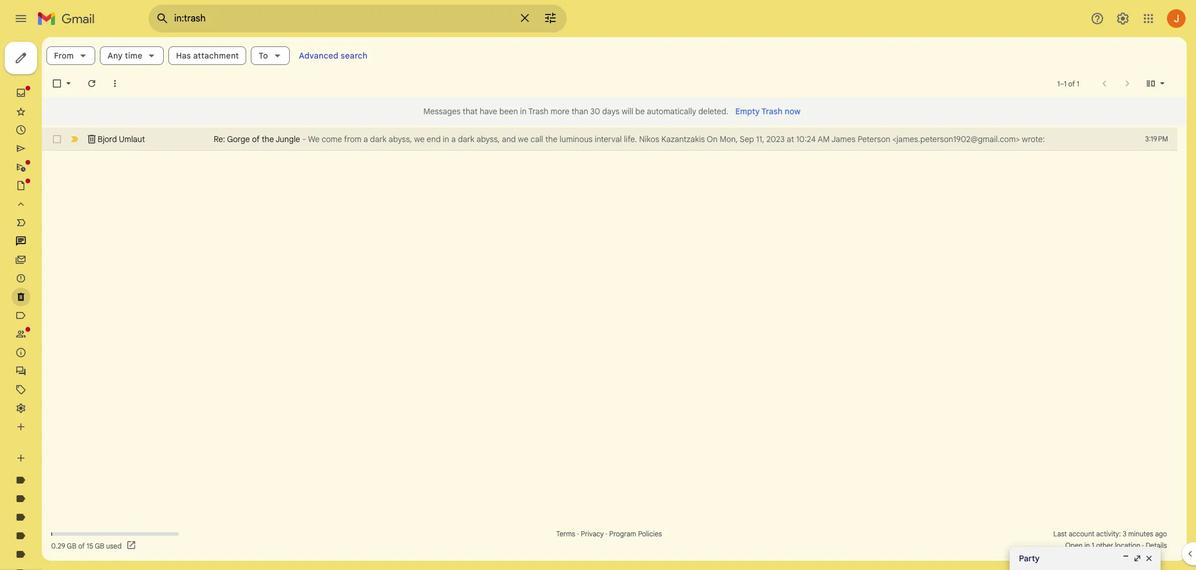 Task type: vqa. For each thing, say whether or not it's contained in the screenshot.
right A
yes



Task type: locate. For each thing, give the bounding box(es) containing it.
terms
[[556, 530, 575, 539]]

-
[[302, 134, 306, 145]]

to button
[[251, 46, 290, 65]]

2 horizontal spatial in
[[1085, 542, 1090, 551]]

account
[[1069, 530, 1095, 539]]

terms · privacy · program policies
[[556, 530, 662, 539]]

of left the 15
[[78, 542, 85, 551]]

re: gorge of the jungle - we come from a dark abyss, we end in a dark abyss, and we call the luminous interval life. nikos kazantzakis on mon, sep 11, 2023 at 10:24 am james peterson <james.peterson1902@gmail.com> wrote:
[[214, 134, 1045, 145]]

life.
[[624, 134, 637, 145]]

1 dark from the left
[[370, 134, 387, 145]]

dark
[[370, 134, 387, 145], [458, 134, 474, 145]]

–
[[1060, 79, 1064, 88]]

30
[[590, 106, 600, 117]]

gb right the 15
[[95, 542, 104, 551]]

· right privacy
[[606, 530, 608, 539]]

2 vertical spatial of
[[78, 542, 85, 551]]

0 vertical spatial of
[[1069, 79, 1075, 88]]

0 horizontal spatial the
[[262, 134, 274, 145]]

be
[[635, 106, 645, 117]]

1 horizontal spatial of
[[252, 134, 260, 145]]

search mail image
[[152, 8, 173, 29]]

of
[[1069, 79, 1075, 88], [252, 134, 260, 145], [78, 542, 85, 551]]

1 the from the left
[[262, 134, 274, 145]]

1 vertical spatial in
[[443, 134, 449, 145]]

abyss, left and at top
[[477, 134, 500, 145]]

footer
[[42, 529, 1178, 552]]

any
[[108, 51, 123, 61]]

dark down that
[[458, 134, 474, 145]]

in right end
[[443, 134, 449, 145]]

come
[[322, 134, 342, 145]]

abyss, left end
[[389, 134, 412, 145]]

gb right the 0.29
[[67, 542, 76, 551]]

row containing bjord umlaut
[[42, 128, 1178, 151]]

2 the from the left
[[545, 134, 558, 145]]

1 horizontal spatial we
[[518, 134, 529, 145]]

a right from
[[364, 134, 368, 145]]

2 horizontal spatial of
[[1069, 79, 1075, 88]]

the
[[262, 134, 274, 145], [545, 134, 558, 145]]

we
[[308, 134, 320, 145]]

in right been
[[520, 106, 527, 117]]

in down account
[[1085, 542, 1090, 551]]

row
[[42, 128, 1178, 151]]

row inside main content
[[42, 128, 1178, 151]]

<james.peterson1902@gmail.com>
[[893, 134, 1020, 145]]

0 horizontal spatial in
[[443, 134, 449, 145]]

from
[[54, 51, 74, 61]]

·
[[577, 530, 579, 539], [606, 530, 608, 539], [1142, 542, 1144, 551]]

has attachment button
[[169, 46, 247, 65]]

call
[[531, 134, 543, 145]]

has
[[176, 51, 191, 61]]

deleted.
[[698, 106, 728, 117]]

None checkbox
[[51, 78, 63, 89], [51, 134, 63, 145], [51, 78, 63, 89], [51, 134, 63, 145]]

open
[[1065, 542, 1083, 551]]

used
[[106, 542, 122, 551]]

we left call
[[518, 134, 529, 145]]

2 vertical spatial in
[[1085, 542, 1090, 551]]

from button
[[46, 46, 95, 65]]

dark right from
[[370, 134, 387, 145]]

1 we from the left
[[414, 134, 425, 145]]

1
[[1057, 79, 1060, 88], [1064, 79, 1067, 88], [1077, 79, 1080, 88], [1092, 542, 1095, 551]]

in inside row
[[443, 134, 449, 145]]

0 horizontal spatial of
[[78, 542, 85, 551]]

refresh image
[[86, 78, 98, 89]]

we
[[414, 134, 425, 145], [518, 134, 529, 145]]

navigation
[[0, 37, 139, 571]]

1 inside last account activity: 3 minutes ago open in 1 other location · details
[[1092, 542, 1095, 551]]

we left end
[[414, 134, 425, 145]]

Search mail text field
[[174, 13, 511, 24]]

11,
[[756, 134, 764, 145]]

time
[[125, 51, 142, 61]]

details link
[[1146, 542, 1167, 551]]

abyss,
[[389, 134, 412, 145], [477, 134, 500, 145]]

15
[[87, 542, 93, 551]]

0 horizontal spatial we
[[414, 134, 425, 145]]

1 horizontal spatial gb
[[95, 542, 104, 551]]

1 abyss, from the left
[[389, 134, 412, 145]]

0 horizontal spatial a
[[364, 134, 368, 145]]

2 abyss, from the left
[[477, 134, 500, 145]]

a
[[364, 134, 368, 145], [451, 134, 456, 145]]

bjord
[[98, 134, 117, 145]]

luminous
[[560, 134, 593, 145]]

the right call
[[545, 134, 558, 145]]

0 horizontal spatial dark
[[370, 134, 387, 145]]

program
[[609, 530, 636, 539]]

that
[[463, 106, 478, 117]]

0 horizontal spatial ·
[[577, 530, 579, 539]]

re:
[[214, 134, 225, 145]]

1 horizontal spatial a
[[451, 134, 456, 145]]

any time
[[108, 51, 142, 61]]

main content
[[42, 37, 1187, 562]]

in inside last account activity: 3 minutes ago open in 1 other location · details
[[1085, 542, 1090, 551]]

gb
[[67, 542, 76, 551], [95, 542, 104, 551]]

toggle split pane mode image
[[1145, 78, 1157, 89]]

1 horizontal spatial in
[[520, 106, 527, 117]]

a right end
[[451, 134, 456, 145]]

· down minutes
[[1142, 542, 1144, 551]]

2 horizontal spatial ·
[[1142, 542, 1144, 551]]

minimize image
[[1121, 555, 1131, 564]]

in
[[520, 106, 527, 117], [443, 134, 449, 145], [1085, 542, 1090, 551]]

of right –
[[1069, 79, 1075, 88]]

to
[[259, 51, 268, 61]]

of right gorge
[[252, 134, 260, 145]]

activity:
[[1096, 530, 1121, 539]]

1 horizontal spatial abyss,
[[477, 134, 500, 145]]

footer containing terms
[[42, 529, 1178, 552]]

1 horizontal spatial dark
[[458, 134, 474, 145]]

close image
[[1145, 555, 1154, 564]]

end
[[427, 134, 441, 145]]

of for re: gorge of the jungle - we come from a dark abyss, we end in a dark abyss, and we call the luminous interval life. nikos kazantzakis on mon, sep 11, 2023 at 10:24 am james peterson <james.peterson1902@gmail.com> wrote:
[[252, 134, 260, 145]]

3:19 pm
[[1145, 135, 1168, 143]]

1 vertical spatial of
[[252, 134, 260, 145]]

2023
[[766, 134, 785, 145]]

trash image
[[86, 134, 98, 145]]

privacy
[[581, 530, 604, 539]]

1 horizontal spatial the
[[545, 134, 558, 145]]

0 horizontal spatial abyss,
[[389, 134, 412, 145]]

bjord umlaut
[[98, 134, 145, 145]]

None search field
[[149, 5, 567, 33]]

the left jungle
[[262, 134, 274, 145]]

· inside last account activity: 3 minutes ago open in 1 other location · details
[[1142, 542, 1144, 551]]

been
[[499, 106, 518, 117]]

0 horizontal spatial gb
[[67, 542, 76, 551]]

· right terms at the left bottom of the page
[[577, 530, 579, 539]]

follow link to manage storage image
[[126, 541, 138, 552]]

privacy link
[[581, 530, 604, 539]]

advanced
[[299, 51, 339, 61]]

other
[[1096, 542, 1113, 551]]



Task type: describe. For each thing, give the bounding box(es) containing it.
ago
[[1155, 530, 1167, 539]]

will
[[622, 106, 633, 117]]

clear search image
[[513, 6, 537, 30]]

terms link
[[556, 530, 575, 539]]

interval
[[595, 134, 622, 145]]

support image
[[1091, 12, 1105, 26]]

gorge
[[227, 134, 250, 145]]

more image
[[109, 78, 121, 89]]

trash
[[528, 106, 549, 117]]

than
[[572, 106, 588, 117]]

search
[[341, 51, 368, 61]]

footer inside main content
[[42, 529, 1178, 552]]

automatically
[[647, 106, 696, 117]]

2 dark from the left
[[458, 134, 474, 145]]

10:24
[[796, 134, 816, 145]]

kazantzakis
[[661, 134, 705, 145]]

mon,
[[720, 134, 738, 145]]

2 gb from the left
[[95, 542, 104, 551]]

messages
[[423, 106, 461, 117]]

program policies link
[[609, 530, 662, 539]]

advanced search
[[299, 51, 368, 61]]

main menu image
[[14, 12, 28, 26]]

days
[[602, 106, 620, 117]]

policies
[[638, 530, 662, 539]]

last
[[1054, 530, 1067, 539]]

on
[[707, 134, 718, 145]]

am
[[818, 134, 830, 145]]

at
[[787, 134, 794, 145]]

0 vertical spatial in
[[520, 106, 527, 117]]

peterson
[[858, 134, 890, 145]]

sep
[[740, 134, 754, 145]]

0.29 gb of 15 gb used
[[51, 542, 122, 551]]

1 – 1 of 1
[[1057, 79, 1080, 88]]

from
[[344, 134, 361, 145]]

pop out image
[[1133, 555, 1142, 564]]

party
[[1019, 554, 1040, 564]]

jungle
[[276, 134, 300, 145]]

2 a from the left
[[451, 134, 456, 145]]

attachment
[[193, 51, 239, 61]]

more
[[551, 106, 570, 117]]

details
[[1146, 542, 1167, 551]]

main content containing from
[[42, 37, 1187, 562]]

advanced search options image
[[539, 6, 562, 30]]

settings image
[[1116, 12, 1130, 26]]

last account activity: 3 minutes ago open in 1 other location · details
[[1054, 530, 1167, 551]]

has attachment
[[176, 51, 239, 61]]

have
[[480, 106, 497, 117]]

umlaut
[[119, 134, 145, 145]]

location
[[1115, 542, 1140, 551]]

0.29
[[51, 542, 65, 551]]

1 horizontal spatial ·
[[606, 530, 608, 539]]

nikos
[[639, 134, 659, 145]]

1 gb from the left
[[67, 542, 76, 551]]

minutes
[[1128, 530, 1153, 539]]

wrote:
[[1022, 134, 1045, 145]]

1 a from the left
[[364, 134, 368, 145]]

advanced search button
[[294, 45, 372, 66]]

messages that have been in trash more than 30 days will be automatically deleted.
[[423, 106, 728, 117]]

2 we from the left
[[518, 134, 529, 145]]

any time button
[[100, 46, 164, 65]]

gmail image
[[37, 7, 100, 30]]

james
[[832, 134, 856, 145]]

3
[[1123, 530, 1127, 539]]

and
[[502, 134, 516, 145]]

of for 0.29 gb of 15 gb used
[[78, 542, 85, 551]]



